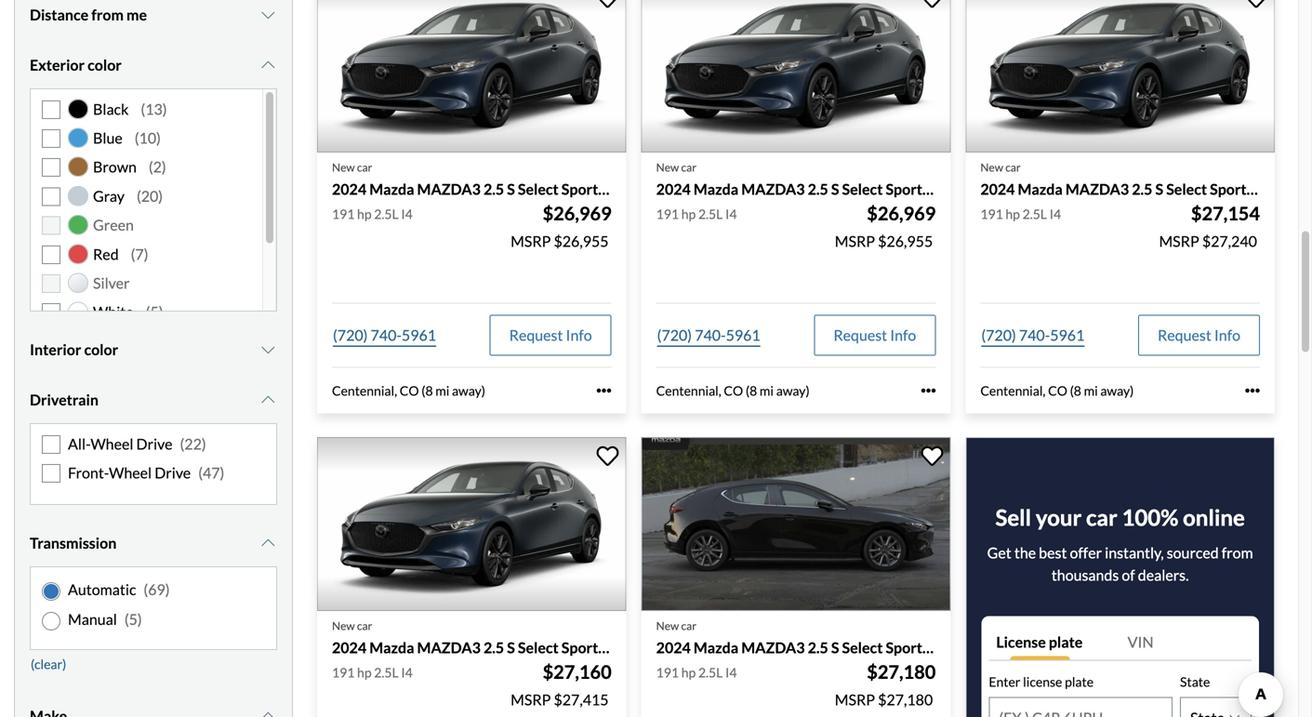 Task type: vqa. For each thing, say whether or not it's contained in the screenshot.
(0) for Questions (0)
no



Task type: describe. For each thing, give the bounding box(es) containing it.
transmission
[[30, 534, 117, 552]]

$27,160
[[543, 661, 612, 683]]

chevron down image for distance from me
[[259, 7, 277, 22]]

hatchbac
[[1250, 180, 1313, 198]]

(clear)
[[31, 657, 66, 672]]

green
[[93, 216, 134, 234]]

co for 1st (720) 740-5961 button from left
[[400, 383, 419, 399]]

all-wheel drive (22)
[[68, 435, 206, 453]]

license plate tab
[[989, 624, 1121, 661]]

hp for 3rd (720) 740-5961 button from left
[[1006, 206, 1021, 222]]

191 for second (720) 740-5961 button from right
[[657, 206, 679, 222]]

chevron down image for exterior color
[[259, 58, 277, 72]]

2.5 for request info button corresponding to ellipsis h image related to second (720) 740-5961 button from right
[[808, 180, 829, 198]]

platinum quartz metallic 2024 mazda mazda3 2.5 s select sport hatchback fwd hatchback front-wheel drive 6-speed automatic image for $27,154
[[966, 0, 1276, 153]]

interior color button
[[30, 326, 277, 373]]

3 (720) from the left
[[982, 326, 1017, 344]]

me
[[127, 5, 147, 24]]

2 centennial, from the left
[[657, 383, 722, 399]]

request info button for ellipsis h image related to second (720) 740-5961 button from right
[[814, 315, 936, 356]]

enter
[[989, 674, 1021, 690]]

1 centennial, from the left
[[332, 383, 397, 399]]

request info for ellipsis h icon
[[1158, 326, 1241, 344]]

(22)
[[180, 435, 206, 453]]

vin tab
[[1121, 624, 1252, 661]]

3 centennial, from the left
[[981, 383, 1046, 399]]

your
[[1036, 504, 1082, 531]]

chevron down image for transmission
[[259, 536, 277, 551]]

ellipsis h image for 1st (720) 740-5961 button from left
[[597, 384, 612, 398]]

drive for front-wheel drive
[[155, 464, 191, 482]]

drivetrain button
[[30, 377, 277, 423]]

offer
[[1071, 544, 1103, 562]]

select inside the new car 2024 mazda mazda3 2.5 s select sport hatchbac
[[1167, 180, 1208, 198]]

from inside get the best offer instantly, sourced from thousands of dealers.
[[1222, 544, 1254, 562]]

deep crystal blue mica 2024 mazda mazda3 2.5 s select sport hatchback fwd hatchback front-wheel drive 6-speed automatic image for $26,969
[[317, 0, 627, 153]]

wheel for all-
[[91, 435, 133, 453]]

request info for ellipsis h image related to second (720) 740-5961 button from right
[[834, 326, 917, 344]]

0 horizontal spatial (5)
[[125, 611, 142, 629]]

new car 2024 mazda mazda3 2.5 s select sport hatchbac
[[981, 161, 1313, 198]]

(7)
[[131, 245, 148, 263]]

$27,154 msrp $27,240
[[1160, 202, 1261, 250]]

3 (8 from the left
[[1071, 383, 1082, 399]]

front-wheel drive (47)
[[68, 464, 225, 482]]

2.5 for request info button corresponding to 1st (720) 740-5961 button from left's ellipsis h image
[[484, 180, 504, 198]]

automatic
[[68, 581, 136, 599]]

740- for second (720) 740-5961 button from right
[[695, 326, 726, 344]]

chevron down image for drivetrain
[[259, 393, 277, 407]]

mazda3 inside the new car 2024 mazda mazda3 2.5 s select sport hatchbac
[[1066, 180, 1130, 198]]

2 5961 from the left
[[726, 326, 761, 344]]

license plate
[[997, 633, 1083, 651]]

191 hp 2.5l i4 for 3rd (720) 740-5961 button from left
[[981, 206, 1062, 222]]

manual (5)
[[68, 611, 142, 629]]

2 (720) 740-5961 from the left
[[658, 326, 761, 344]]

black
[[93, 100, 129, 118]]

1 (720) 740-5961 button from the left
[[332, 315, 437, 356]]

interior color
[[30, 340, 118, 359]]

sport for second (720) 740-5961 button from right
[[886, 180, 923, 198]]

1 centennial, co (8 mi away) from the left
[[332, 383, 486, 399]]

1 (720) 740-5961 from the left
[[333, 326, 436, 344]]

$27,180 msrp $27,180
[[835, 661, 936, 709]]

1 vertical spatial $27,180
[[879, 691, 934, 709]]

sourced
[[1167, 544, 1220, 562]]

co for second (720) 740-5961 button from right
[[724, 383, 744, 399]]

plate inside license plate tab
[[1049, 633, 1083, 651]]

s inside the new car 2024 mazda mazda3 2.5 s select sport hatchbac
[[1156, 180, 1164, 198]]

msrp for 3rd (720) 740-5961 button from left
[[1160, 232, 1200, 250]]

2 (8 from the left
[[746, 383, 758, 399]]

sport for 1st (720) 740-5961 button from left
[[562, 180, 599, 198]]

hp for second (720) 740-5961 button from right
[[682, 206, 696, 222]]

red
[[93, 245, 119, 263]]

best
[[1040, 544, 1068, 562]]

(13)
[[141, 100, 167, 118]]

request info button for 1st (720) 740-5961 button from left's ellipsis h image
[[490, 315, 612, 356]]

interior
[[30, 340, 81, 359]]

the
[[1015, 544, 1037, 562]]

$27,415
[[554, 691, 609, 709]]

mazda for 1st (720) 740-5961 button from left
[[370, 180, 415, 198]]

2.5 for request info button corresponding to ellipsis h icon
[[1133, 180, 1153, 198]]

away) for 1st (720) 740-5961 button from left
[[452, 383, 486, 399]]

exterior color
[[30, 56, 122, 74]]

blue
[[93, 129, 123, 147]]

request info for 1st (720) 740-5961 button from left's ellipsis h image
[[510, 326, 592, 344]]

tab list containing license plate
[[989, 624, 1252, 661]]

3 (720) 740-5961 from the left
[[982, 326, 1085, 344]]

color for interior color
[[84, 340, 118, 359]]

vin
[[1128, 633, 1154, 651]]

ellipsis h image
[[1246, 384, 1261, 398]]

request for ellipsis h icon
[[1158, 326, 1212, 344]]

mazda for 3rd (720) 740-5961 button from left
[[1018, 180, 1063, 198]]

get
[[988, 544, 1012, 562]]

manual
[[68, 611, 117, 629]]

request for ellipsis h image related to second (720) 740-5961 button from right
[[834, 326, 888, 344]]

distance from me
[[30, 5, 147, 24]]

white
[[93, 303, 134, 321]]

$27,240
[[1203, 232, 1258, 250]]

sport for 3rd (720) 740-5961 button from left
[[1211, 180, 1247, 198]]



Task type: locate. For each thing, give the bounding box(es) containing it.
mazda inside the new car 2024 mazda mazda3 2.5 s select sport hatchbac
[[1018, 180, 1063, 198]]

1 horizontal spatial request
[[834, 326, 888, 344]]

(2)
[[149, 158, 166, 176]]

wheel
[[91, 435, 133, 453], [109, 464, 152, 482]]

5961
[[402, 326, 436, 344], [726, 326, 761, 344], [1051, 326, 1085, 344]]

0 horizontal spatial request
[[510, 326, 563, 344]]

sport
[[562, 180, 599, 198], [886, 180, 923, 198], [1211, 180, 1247, 198], [562, 639, 599, 657], [886, 639, 923, 657]]

sport inside the new car 2024 mazda mazda3 2.5 s select sport hatchbac
[[1211, 180, 1247, 198]]

1 vertical spatial deep crystal blue mica 2024 mazda mazda3 2.5 s select sport hatchback fwd hatchback front-wheel drive 6-speed automatic image
[[317, 437, 627, 611]]

wheel for front-
[[109, 464, 152, 482]]

0 horizontal spatial request info
[[510, 326, 592, 344]]

new car 2024 mazda mazda3 2.5 s select sport hatchback fwd
[[332, 161, 711, 198], [657, 161, 1036, 198], [332, 619, 711, 657], [657, 619, 1036, 657]]

2 horizontal spatial centennial,
[[981, 383, 1046, 399]]

wheel up the front-
[[91, 435, 133, 453]]

2 ellipsis h image from the left
[[921, 384, 936, 398]]

2 horizontal spatial centennial, co (8 mi away)
[[981, 383, 1135, 399]]

1 horizontal spatial (8
[[746, 383, 758, 399]]

740- for 3rd (720) 740-5961 button from left
[[1020, 326, 1051, 344]]

1 horizontal spatial (720) 740-5961 button
[[657, 315, 762, 356]]

1 ellipsis h image from the left
[[597, 384, 612, 398]]

platinum quartz metallic 2024 mazda mazda3 2.5 s select sport hatchback fwd hatchback front-wheel drive 6-speed automatic image for $26,969
[[642, 0, 951, 153]]

msrp inside $27,154 msrp $27,240
[[1160, 232, 1200, 250]]

1 $26,969 msrp $26,955 from the left
[[511, 202, 612, 250]]

1 horizontal spatial (720) 740-5961
[[658, 326, 761, 344]]

$27,180
[[867, 661, 936, 683], [879, 691, 934, 709]]

(5)
[[146, 303, 163, 321], [125, 611, 142, 629]]

fwd
[[676, 180, 711, 198], [1001, 180, 1036, 198], [676, 639, 711, 657], [1001, 639, 1036, 657]]

(20)
[[137, 187, 163, 205]]

2 horizontal spatial away)
[[1101, 383, 1135, 399]]

1 info from the left
[[566, 326, 592, 344]]

1 vertical spatial from
[[1222, 544, 1254, 562]]

1 horizontal spatial request info button
[[814, 315, 936, 356]]

0 horizontal spatial platinum quartz metallic 2024 mazda mazda3 2.5 s select sport hatchback fwd hatchback front-wheel drive 6-speed automatic image
[[642, 0, 951, 153]]

2024 inside the new car 2024 mazda mazda3 2.5 s select sport hatchbac
[[981, 180, 1016, 198]]

191 hp 2.5l i4 for second (720) 740-5961 button from right
[[657, 206, 737, 222]]

1 vertical spatial chevron down image
[[259, 393, 277, 407]]

2 (720) 740-5961 button from the left
[[657, 315, 762, 356]]

license
[[1024, 674, 1063, 690]]

msrp inside $27,180 msrp $27,180
[[835, 691, 876, 709]]

1 horizontal spatial request info
[[834, 326, 917, 344]]

silver
[[93, 274, 130, 292]]

mazda for second (720) 740-5961 button from right
[[694, 180, 739, 198]]

plate
[[1049, 633, 1083, 651], [1065, 674, 1094, 690]]

request info
[[510, 326, 592, 344], [834, 326, 917, 344], [1158, 326, 1241, 344]]

1 (720) from the left
[[333, 326, 368, 344]]

msrp for 1st (720) 740-5961 button from left
[[511, 232, 551, 250]]

0 horizontal spatial info
[[566, 326, 592, 344]]

2 request info button from the left
[[814, 315, 936, 356]]

0 horizontal spatial 5961
[[402, 326, 436, 344]]

ellipsis h image
[[597, 384, 612, 398], [921, 384, 936, 398]]

wheel down all-wheel drive (22)
[[109, 464, 152, 482]]

request info button for ellipsis h icon
[[1139, 315, 1261, 356]]

1 request info button from the left
[[490, 315, 612, 356]]

away)
[[452, 383, 486, 399], [777, 383, 810, 399], [1101, 383, 1135, 399]]

hp
[[357, 206, 372, 222], [682, 206, 696, 222], [1006, 206, 1021, 222], [357, 665, 372, 680], [682, 665, 696, 680]]

2 horizontal spatial info
[[1215, 326, 1241, 344]]

1 platinum quartz metallic 2024 mazda mazda3 2.5 s select sport hatchback fwd hatchback front-wheel drive 6-speed automatic image from the left
[[642, 0, 951, 153]]

dealers.
[[1139, 566, 1190, 584]]

1 5961 from the left
[[402, 326, 436, 344]]

3 740- from the left
[[1020, 326, 1051, 344]]

1 vertical spatial (5)
[[125, 611, 142, 629]]

0 vertical spatial plate
[[1049, 633, 1083, 651]]

2 horizontal spatial (720)
[[982, 326, 1017, 344]]

platinum quartz metallic 2024 mazda mazda3 2.5 s select sport hatchback fwd hatchback front-wheel drive 6-speed automatic image
[[642, 0, 951, 153], [966, 0, 1276, 153]]

2.5l for 1st (720) 740-5961 button from left
[[374, 206, 399, 222]]

$27,154
[[1192, 202, 1261, 225]]

2 horizontal spatial 740-
[[1020, 326, 1051, 344]]

distance
[[30, 5, 89, 24]]

centennial,
[[332, 383, 397, 399], [657, 383, 722, 399], [981, 383, 1046, 399]]

mi for 3rd (720) 740-5961 button from left
[[1085, 383, 1099, 399]]

1 horizontal spatial mi
[[760, 383, 774, 399]]

online
[[1184, 504, 1246, 531]]

1 vertical spatial wheel
[[109, 464, 152, 482]]

$26,969 msrp $26,955 for deep crystal blue mica 2024 mazda mazda3 2.5 s select sport hatchback fwd hatchback front-wheel drive 6-speed automatic image corresponding to $26,969
[[511, 202, 612, 250]]

i4
[[401, 206, 413, 222], [726, 206, 737, 222], [1050, 206, 1062, 222], [401, 665, 413, 680], [726, 665, 737, 680]]

1 horizontal spatial (5)
[[146, 303, 163, 321]]

drive down (22)
[[155, 464, 191, 482]]

new inside the new car 2024 mazda mazda3 2.5 s select sport hatchbac
[[981, 161, 1004, 174]]

2 horizontal spatial (8
[[1071, 383, 1082, 399]]

0 horizontal spatial (720)
[[333, 326, 368, 344]]

get the best offer instantly, sourced from thousands of dealers.
[[988, 544, 1254, 584]]

0 horizontal spatial away)
[[452, 383, 486, 399]]

co
[[400, 383, 419, 399], [724, 383, 744, 399], [1049, 383, 1068, 399]]

Enter license plate field
[[990, 698, 1172, 717]]

mi for 1st (720) 740-5961 button from left
[[436, 383, 450, 399]]

2 horizontal spatial 5961
[[1051, 326, 1085, 344]]

state
[[1181, 674, 1211, 690]]

3 co from the left
[[1049, 383, 1068, 399]]

ellipsis h image for second (720) 740-5961 button from right
[[921, 384, 936, 398]]

0 vertical spatial color
[[88, 56, 122, 74]]

0 horizontal spatial (8
[[422, 383, 433, 399]]

plate up "enter license plate" field
[[1065, 674, 1094, 690]]

$26,969 msrp $26,955
[[511, 202, 612, 250], [835, 202, 936, 250]]

transmission button
[[30, 520, 277, 567]]

1 request from the left
[[510, 326, 563, 344]]

request for 1st (720) 740-5961 button from left's ellipsis h image
[[510, 326, 563, 344]]

4 chevron down image from the top
[[259, 709, 277, 717]]

drivetrain
[[30, 391, 99, 409]]

2 horizontal spatial request
[[1158, 326, 1212, 344]]

chevron down image inside distance from me dropdown button
[[259, 7, 277, 22]]

0 horizontal spatial from
[[91, 5, 124, 24]]

exterior color button
[[30, 42, 277, 88]]

2.5l for 3rd (720) 740-5961 button from left
[[1023, 206, 1048, 222]]

0 vertical spatial (5)
[[146, 303, 163, 321]]

info
[[566, 326, 592, 344], [891, 326, 917, 344], [1215, 326, 1241, 344]]

1 away) from the left
[[452, 383, 486, 399]]

2 request info from the left
[[834, 326, 917, 344]]

3 centennial, co (8 mi away) from the left
[[981, 383, 1135, 399]]

2 horizontal spatial request info
[[1158, 326, 1241, 344]]

3 request from the left
[[1158, 326, 1212, 344]]

0 horizontal spatial request info button
[[490, 315, 612, 356]]

0 vertical spatial drive
[[136, 435, 173, 453]]

distance from me button
[[30, 0, 277, 38]]

3 request info from the left
[[1158, 326, 1241, 344]]

2 $26,955 from the left
[[879, 232, 934, 250]]

from
[[91, 5, 124, 24], [1222, 544, 1254, 562]]

(69)
[[144, 581, 170, 599]]

instantly,
[[1106, 544, 1165, 562]]

black 2024 mazda mazda3 2.5 s select sport hatchback fwd hatchback front-wheel drive automatic image
[[642, 437, 951, 611]]

1 horizontal spatial $26,969 msrp $26,955
[[835, 202, 936, 250]]

2 chevron down image from the top
[[259, 393, 277, 407]]

car inside the new car 2024 mazda mazda3 2.5 s select sport hatchbac
[[1006, 161, 1021, 174]]

3 mi from the left
[[1085, 383, 1099, 399]]

1 horizontal spatial platinum quartz metallic 2024 mazda mazda3 2.5 s select sport hatchback fwd hatchback front-wheel drive 6-speed automatic image
[[966, 0, 1276, 153]]

$27,160 msrp $27,415
[[511, 661, 612, 709]]

0 vertical spatial $27,180
[[867, 661, 936, 683]]

enter license plate
[[989, 674, 1094, 690]]

$26,969 msrp $26,955 for the 'platinum quartz metallic 2024 mazda mazda3 2.5 s select sport hatchback fwd hatchback front-wheel drive 6-speed automatic' image for $26,969
[[835, 202, 936, 250]]

tab list
[[989, 624, 1252, 661]]

3 info from the left
[[1215, 326, 1241, 344]]

191 for 1st (720) 740-5961 button from left
[[332, 206, 355, 222]]

co for 3rd (720) 740-5961 button from left
[[1049, 383, 1068, 399]]

away) for 3rd (720) 740-5961 button from left
[[1101, 383, 1135, 399]]

(clear) button
[[30, 651, 67, 679]]

hatchback
[[601, 180, 673, 198], [926, 180, 998, 198], [601, 639, 673, 657], [926, 639, 998, 657]]

1 deep crystal blue mica 2024 mazda mazda3 2.5 s select sport hatchback fwd hatchback front-wheel drive 6-speed automatic image from the top
[[317, 0, 627, 153]]

1 horizontal spatial 5961
[[726, 326, 761, 344]]

(5) down automatic (69) at the bottom of page
[[125, 611, 142, 629]]

2 info from the left
[[891, 326, 917, 344]]

away) for second (720) 740-5961 button from right
[[777, 383, 810, 399]]

deep crystal blue mica 2024 mazda mazda3 2.5 s select sport hatchback fwd hatchback front-wheel drive 6-speed automatic image for $27,160
[[317, 437, 627, 611]]

191 for 3rd (720) 740-5961 button from left
[[981, 206, 1004, 222]]

mazda3
[[417, 180, 481, 198], [742, 180, 805, 198], [1066, 180, 1130, 198], [417, 639, 481, 657], [742, 639, 805, 657]]

drive up front-wheel drive (47) at the left of page
[[136, 435, 173, 453]]

hp for 1st (720) 740-5961 button from left
[[357, 206, 372, 222]]

color
[[88, 56, 122, 74], [84, 340, 118, 359]]

plate right license
[[1049, 633, 1083, 651]]

2 (720) from the left
[[658, 326, 692, 344]]

$26,969
[[543, 202, 612, 225], [867, 202, 936, 225]]

color down white
[[84, 340, 118, 359]]

2 horizontal spatial (720) 740-5961
[[982, 326, 1085, 344]]

0 vertical spatial deep crystal blue mica 2024 mazda mazda3 2.5 s select sport hatchback fwd hatchback front-wheel drive 6-speed automatic image
[[317, 0, 627, 153]]

0 horizontal spatial $26,969
[[543, 202, 612, 225]]

1 $26,969 from the left
[[543, 202, 612, 225]]

1 vertical spatial color
[[84, 340, 118, 359]]

request info button
[[490, 315, 612, 356], [814, 315, 936, 356], [1139, 315, 1261, 356]]

1 horizontal spatial co
[[724, 383, 744, 399]]

0 horizontal spatial ellipsis h image
[[597, 384, 612, 398]]

new
[[332, 161, 355, 174], [657, 161, 679, 174], [981, 161, 1004, 174], [332, 619, 355, 633], [657, 619, 679, 633]]

mi for second (720) 740-5961 button from right
[[760, 383, 774, 399]]

chevron down image inside the interior color dropdown button
[[259, 342, 277, 357]]

chevron down image inside the exterior color dropdown button
[[259, 58, 277, 72]]

1 co from the left
[[400, 383, 419, 399]]

front-
[[68, 464, 109, 482]]

2 centennial, co (8 mi away) from the left
[[657, 383, 810, 399]]

1 horizontal spatial $26,955
[[879, 232, 934, 250]]

2 horizontal spatial (720) 740-5961 button
[[981, 315, 1086, 356]]

1 $26,955 from the left
[[554, 232, 609, 250]]

2.5l for second (720) 740-5961 button from right
[[699, 206, 723, 222]]

brown
[[93, 158, 137, 176]]

1 chevron down image from the top
[[259, 7, 277, 22]]

1 chevron down image from the top
[[259, 342, 277, 357]]

deep crystal blue mica 2024 mazda mazda3 2.5 s select sport hatchback fwd hatchback front-wheel drive 6-speed automatic image
[[317, 0, 627, 153], [317, 437, 627, 611]]

0 horizontal spatial mi
[[436, 383, 450, 399]]

1 mi from the left
[[436, 383, 450, 399]]

2 deep crystal blue mica 2024 mazda mazda3 2.5 s select sport hatchback fwd hatchback front-wheel drive 6-speed automatic image from the top
[[317, 437, 627, 611]]

sell your car 100% online
[[996, 504, 1246, 531]]

sell
[[996, 504, 1032, 531]]

2 740- from the left
[[695, 326, 726, 344]]

$26,955
[[554, 232, 609, 250], [879, 232, 934, 250]]

0 horizontal spatial 740-
[[371, 326, 402, 344]]

(5) up the interior color dropdown button
[[146, 303, 163, 321]]

0 horizontal spatial (720) 740-5961
[[333, 326, 436, 344]]

exterior
[[30, 56, 85, 74]]

(720)
[[333, 326, 368, 344], [658, 326, 692, 344], [982, 326, 1017, 344]]

centennial, co (8 mi away)
[[332, 383, 486, 399], [657, 383, 810, 399], [981, 383, 1135, 399]]

1 (8 from the left
[[422, 383, 433, 399]]

from down online on the right of the page
[[1222, 544, 1254, 562]]

100%
[[1123, 504, 1179, 531]]

0 vertical spatial chevron down image
[[259, 342, 277, 357]]

3 5961 from the left
[[1051, 326, 1085, 344]]

1 vertical spatial plate
[[1065, 674, 1094, 690]]

0 horizontal spatial co
[[400, 383, 419, 399]]

0 vertical spatial from
[[91, 5, 124, 24]]

2 horizontal spatial request info button
[[1139, 315, 1261, 356]]

0 horizontal spatial centennial, co (8 mi away)
[[332, 383, 486, 399]]

thousands
[[1052, 566, 1120, 584]]

191 hp 2.5l i4
[[332, 206, 413, 222], [657, 206, 737, 222], [981, 206, 1062, 222], [332, 665, 413, 680], [657, 665, 737, 680]]

from inside dropdown button
[[91, 5, 124, 24]]

3 away) from the left
[[1101, 383, 1135, 399]]

of
[[1123, 566, 1136, 584]]

chevron down image inside drivetrain dropdown button
[[259, 393, 277, 407]]

2.5
[[484, 180, 504, 198], [808, 180, 829, 198], [1133, 180, 1153, 198], [484, 639, 504, 657], [808, 639, 829, 657]]

740- for 1st (720) 740-5961 button from left
[[371, 326, 402, 344]]

1 vertical spatial drive
[[155, 464, 191, 482]]

0 horizontal spatial $26,969 msrp $26,955
[[511, 202, 612, 250]]

(47)
[[198, 464, 225, 482]]

car
[[357, 161, 373, 174], [682, 161, 697, 174], [1006, 161, 1021, 174], [1087, 504, 1118, 531], [357, 619, 373, 633], [682, 619, 697, 633]]

1 request info from the left
[[510, 326, 592, 344]]

chevron down image for interior color
[[259, 342, 277, 357]]

1 horizontal spatial info
[[891, 326, 917, 344]]

2 co from the left
[[724, 383, 744, 399]]

2.5 inside the new car 2024 mazda mazda3 2.5 s select sport hatchbac
[[1133, 180, 1153, 198]]

1 horizontal spatial away)
[[777, 383, 810, 399]]

0 horizontal spatial (720) 740-5961 button
[[332, 315, 437, 356]]

1 horizontal spatial ellipsis h image
[[921, 384, 936, 398]]

0 horizontal spatial centennial,
[[332, 383, 397, 399]]

license
[[997, 633, 1047, 651]]

1 horizontal spatial centennial, co (8 mi away)
[[657, 383, 810, 399]]

chevron down image
[[259, 7, 277, 22], [259, 58, 277, 72], [259, 536, 277, 551], [259, 709, 277, 717]]

msrp inside the $27,160 msrp $27,415
[[511, 691, 551, 709]]

191
[[332, 206, 355, 222], [657, 206, 679, 222], [981, 206, 1004, 222], [332, 665, 355, 680], [657, 665, 679, 680]]

msrp for second (720) 740-5961 button from right
[[835, 232, 876, 250]]

1 horizontal spatial (720)
[[658, 326, 692, 344]]

1 horizontal spatial 740-
[[695, 326, 726, 344]]

all-
[[68, 435, 91, 453]]

0 horizontal spatial $26,955
[[554, 232, 609, 250]]

chevron down image inside transmission dropdown button
[[259, 536, 277, 551]]

2 horizontal spatial co
[[1049, 383, 1068, 399]]

2 away) from the left
[[777, 383, 810, 399]]

740-
[[371, 326, 402, 344], [695, 326, 726, 344], [1020, 326, 1051, 344]]

color for exterior color
[[88, 56, 122, 74]]

color up black
[[88, 56, 122, 74]]

select
[[518, 180, 559, 198], [843, 180, 883, 198], [1167, 180, 1208, 198], [518, 639, 559, 657], [843, 639, 883, 657]]

1 740- from the left
[[371, 326, 402, 344]]

2024
[[332, 180, 367, 198], [657, 180, 691, 198], [981, 180, 1016, 198], [332, 639, 367, 657], [657, 639, 691, 657]]

(10)
[[135, 129, 161, 147]]

2 request from the left
[[834, 326, 888, 344]]

gray
[[93, 187, 125, 205]]

s
[[507, 180, 515, 198], [832, 180, 840, 198], [1156, 180, 1164, 198], [507, 639, 515, 657], [832, 639, 840, 657]]

(720) 740-5961 button
[[332, 315, 437, 356], [657, 315, 762, 356], [981, 315, 1086, 356]]

from left me
[[91, 5, 124, 24]]

1 horizontal spatial from
[[1222, 544, 1254, 562]]

2 horizontal spatial mi
[[1085, 383, 1099, 399]]

3 (720) 740-5961 button from the left
[[981, 315, 1086, 356]]

3 chevron down image from the top
[[259, 536, 277, 551]]

1 horizontal spatial $26,969
[[867, 202, 936, 225]]

(720) 740-5961
[[333, 326, 436, 344], [658, 326, 761, 344], [982, 326, 1085, 344]]

2 $26,969 from the left
[[867, 202, 936, 225]]

191 hp 2.5l i4 for 1st (720) 740-5961 button from left
[[332, 206, 413, 222]]

automatic (69)
[[68, 581, 170, 599]]

0 vertical spatial wheel
[[91, 435, 133, 453]]

2 mi from the left
[[760, 383, 774, 399]]

2 chevron down image from the top
[[259, 58, 277, 72]]

chevron down image
[[259, 342, 277, 357], [259, 393, 277, 407]]

drive for all-wheel drive
[[136, 435, 173, 453]]

3 request info button from the left
[[1139, 315, 1261, 356]]

2.5l
[[374, 206, 399, 222], [699, 206, 723, 222], [1023, 206, 1048, 222], [374, 665, 399, 680], [699, 665, 723, 680]]

1 horizontal spatial centennial,
[[657, 383, 722, 399]]

2 platinum quartz metallic 2024 mazda mazda3 2.5 s select sport hatchback fwd hatchback front-wheel drive 6-speed automatic image from the left
[[966, 0, 1276, 153]]

2 $26,969 msrp $26,955 from the left
[[835, 202, 936, 250]]



